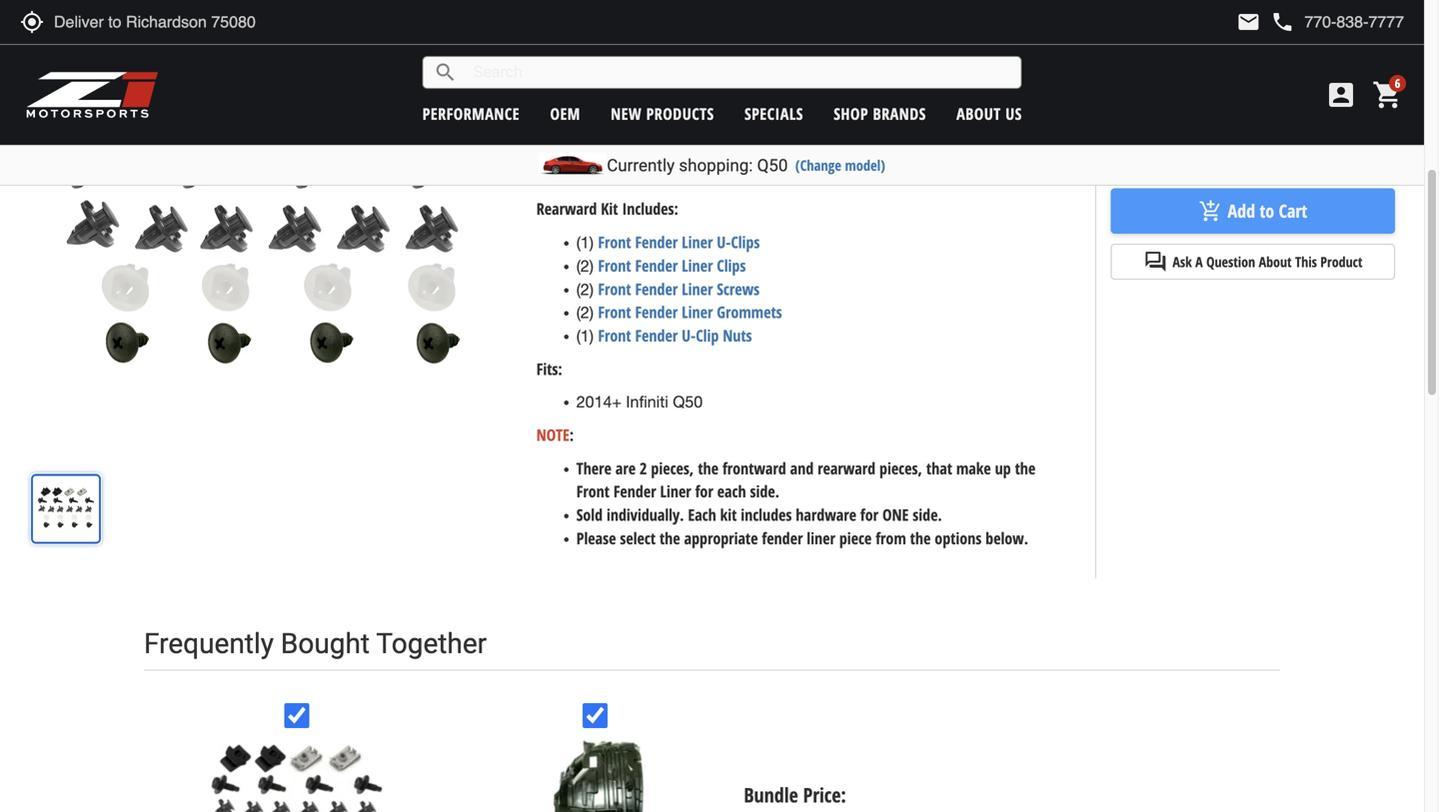 Task type: vqa. For each thing, say whether or not it's contained in the screenshot.
the (4)
yes



Task type: describe. For each thing, give the bounding box(es) containing it.
together
[[376, 628, 487, 661]]

(change model) link
[[795, 155, 885, 175]]

includes:
[[622, 198, 678, 220]]

pieces, that
[[880, 458, 952, 479]]

brands
[[873, 103, 926, 124]]

are
[[616, 458, 636, 479]]

pieces, the
[[651, 458, 719, 479]]

one
[[883, 504, 909, 526]]

hardware
[[796, 504, 857, 526]]

options
[[935, 528, 982, 549]]

about us link
[[957, 103, 1022, 124]]

add_shopping_cart
[[1199, 199, 1223, 223]]

specials link
[[745, 103, 803, 124]]

1 vertical spatial for
[[860, 504, 879, 526]]

bundle price:
[[744, 782, 846, 809]]

account_box link
[[1320, 79, 1362, 111]]

appropriate
[[684, 528, 758, 549]]

to
[[1260, 199, 1275, 223]]

oem link
[[550, 103, 581, 124]]

frontward
[[723, 458, 786, 479]]

frequently bought together
[[144, 628, 487, 661]]

below.
[[986, 528, 1029, 549]]

2 (2) from the top
[[576, 121, 594, 139]]

this
[[1295, 253, 1317, 272]]

front fender liner grommets link for (4)
[[598, 119, 782, 140]]

shopping_cart link
[[1367, 79, 1404, 111]]

1 vertical spatial side.
[[913, 504, 942, 526]]

there
[[576, 458, 612, 479]]

front fender liner grommets link for (2)
[[598, 301, 782, 323]]

frequently
[[144, 628, 274, 661]]

new products link
[[611, 103, 714, 124]]

screws for (1) front fender liner u-clips (2) front fender liner clips (2) front fender liner screws (2) front fender liner grommets (1) front fender u-clip nuts
[[717, 278, 760, 300]]

rearward
[[537, 198, 597, 220]]

product
[[1321, 253, 1363, 272]]

each
[[688, 504, 716, 526]]

front fender liner u-clips link for (4)
[[598, 49, 760, 70]]

add_shopping_cart add to cart
[[1199, 199, 1308, 223]]

includes
[[741, 504, 792, 526]]

2
[[640, 458, 647, 479]]

cart
[[1279, 199, 1308, 223]]

and
[[790, 458, 814, 479]]

note : there are 2 pieces, the frontward and rearward pieces, that make up the front fender liner for each side. sold individually. each kit includes hardware for one side. please select the appropriate fender liner piece from the options below.
[[537, 424, 1036, 549]]

question_answer ask a question about this product
[[1144, 250, 1363, 274]]

4 (2) from the top
[[576, 280, 594, 299]]

select
[[620, 528, 656, 549]]

2 horizontal spatial the
[[1015, 458, 1036, 479]]

4 (1) from the top
[[576, 327, 594, 345]]

phone link
[[1271, 10, 1404, 34]]

clip for (1) front fender liner u-clips (2) front fender liner clips (2) front fender liner screws (2) front fender liner grommets (1) front fender u-clip nuts
[[696, 325, 719, 346]]

question
[[1206, 253, 1256, 272]]

front fender liner u-clips link for (2)
[[598, 231, 760, 253]]

bundle
[[744, 782, 798, 809]]

grommets for (1) front fender liner u-clips (4) front fender liner clips (2) front fender liner screws (2) front fender liner grommets (1) front fender u-clip nuts (4) front fender hex bolts
[[717, 119, 782, 140]]

about inside question_answer ask a question about this product
[[1259, 253, 1292, 272]]

nuts for (1) front fender liner u-clips (2) front fender liner clips (2) front fender liner screws (2) front fender liner grommets (1) front fender u-clip nuts
[[723, 325, 752, 346]]

about us
[[957, 103, 1022, 124]]

bought
[[281, 628, 370, 661]]

z1 motorsports logo image
[[25, 70, 159, 120]]

new
[[611, 103, 642, 124]]

0 vertical spatial for
[[695, 481, 713, 502]]

performance
[[423, 103, 520, 124]]

clip for (1) front fender liner u-clips (4) front fender liner clips (2) front fender liner screws (2) front fender liner grommets (1) front fender u-clip nuts (4) front fender hex bolts
[[696, 142, 719, 163]]

3 (1) from the top
[[576, 233, 594, 252]]

front fender u-clip nuts link for (2)
[[598, 325, 752, 346]]

model)
[[845, 155, 885, 175]]

1 (1) from the top
[[576, 51, 594, 69]]

us
[[1006, 103, 1022, 124]]

1 (2) from the top
[[576, 97, 594, 116]]

phone
[[1271, 10, 1295, 34]]

performance link
[[423, 103, 520, 124]]

search
[[434, 60, 457, 84]]

price:
[[803, 782, 846, 809]]

fits:
[[537, 358, 562, 380]]

:
[[570, 424, 574, 446]]

mail phone
[[1237, 10, 1295, 34]]



Task type: locate. For each thing, give the bounding box(es) containing it.
kit
[[601, 198, 618, 220]]

grommets inside (1) front fender liner u-clips (4) front fender liner clips (2) front fender liner screws (2) front fender liner grommets (1) front fender u-clip nuts (4) front fender hex bolts
[[717, 119, 782, 140]]

0 horizontal spatial side.
[[750, 481, 780, 502]]

1 (4) from the top
[[576, 74, 594, 92]]

mail
[[1237, 10, 1261, 34]]

2 screws from the top
[[717, 278, 760, 300]]

2 front fender liner grommets link from the top
[[598, 301, 782, 323]]

about left "us"
[[957, 103, 1001, 124]]

1 vertical spatial clip
[[696, 325, 719, 346]]

side. right one
[[913, 504, 942, 526]]

0 vertical spatial (4)
[[576, 74, 594, 92]]

shop
[[834, 103, 869, 124]]

shop brands link
[[834, 103, 926, 124]]

1 clip from the top
[[696, 142, 719, 163]]

2 (1) from the top
[[576, 144, 594, 162]]

q50 left (change
[[757, 155, 788, 175]]

shop brands
[[834, 103, 926, 124]]

front inside note : there are 2 pieces, the frontward and rearward pieces, that make up the front fender liner for each side. sold individually. each kit includes hardware for one side. please select the appropriate fender liner piece from the options below.
[[576, 481, 610, 502]]

1 vertical spatial front fender liner screws link
[[598, 278, 760, 300]]

front fender liner grommets link
[[598, 119, 782, 140], [598, 301, 782, 323]]

Search search field
[[457, 57, 1021, 88]]

5 (2) from the top
[[576, 303, 594, 322]]

nuts inside (1) front fender liner u-clips (2) front fender liner clips (2) front fender liner screws (2) front fender liner grommets (1) front fender u-clip nuts
[[723, 325, 752, 346]]

nuts for (1) front fender liner u-clips (4) front fender liner clips (2) front fender liner screws (2) front fender liner grommets (1) front fender u-clip nuts (4) front fender hex bolts
[[723, 142, 752, 163]]

q50
[[757, 155, 788, 175], [673, 393, 703, 411]]

2 front fender liner u-clips link from the top
[[598, 231, 760, 253]]

1 vertical spatial front fender liner grommets link
[[598, 301, 782, 323]]

from
[[876, 528, 906, 549]]

q50 for shopping:
[[757, 155, 788, 175]]

for
[[695, 481, 713, 502], [860, 504, 879, 526]]

a
[[1196, 253, 1203, 272]]

1 horizontal spatial for
[[860, 504, 879, 526]]

individually.
[[607, 504, 684, 526]]

2 grommets from the top
[[717, 301, 782, 323]]

1 vertical spatial nuts
[[723, 325, 752, 346]]

front fender liner grommets link up shopping:
[[598, 119, 782, 140]]

2014+
[[576, 393, 622, 411]]

side. up 'includes'
[[750, 481, 780, 502]]

0 horizontal spatial about
[[957, 103, 1001, 124]]

ask
[[1173, 253, 1192, 272]]

clip inside (1) front fender liner u-clips (4) front fender liner clips (2) front fender liner screws (2) front fender liner grommets (1) front fender u-clip nuts (4) front fender hex bolts
[[696, 142, 719, 163]]

grommets
[[717, 119, 782, 140], [717, 301, 782, 323]]

3 (2) from the top
[[576, 257, 594, 275]]

2 (4) from the top
[[576, 167, 594, 185]]

(1) down oem link
[[576, 144, 594, 162]]

0 vertical spatial side.
[[750, 481, 780, 502]]

please
[[576, 528, 616, 549]]

1 horizontal spatial q50
[[757, 155, 788, 175]]

front fender u-clip nuts link up infiniti
[[598, 325, 752, 346]]

(1)
[[576, 51, 594, 69], [576, 144, 594, 162], [576, 233, 594, 252], [576, 327, 594, 345]]

1 front fender liner u-clips link from the top
[[598, 49, 760, 70]]

(1) front fender liner u-clips (2) front fender liner clips (2) front fender liner screws (2) front fender liner grommets (1) front fender u-clip nuts
[[576, 231, 782, 346]]

front fender u-clip nuts link for (4)
[[598, 142, 752, 163]]

1 screws from the top
[[717, 95, 760, 117]]

currently
[[607, 155, 675, 175]]

1 vertical spatial (4)
[[576, 167, 594, 185]]

the
[[1015, 458, 1036, 479], [660, 528, 680, 549], [910, 528, 931, 549]]

about left this
[[1259, 253, 1292, 272]]

screws inside (1) front fender liner u-clips (4) front fender liner clips (2) front fender liner screws (2) front fender liner grommets (1) front fender u-clip nuts (4) front fender hex bolts
[[717, 95, 760, 117]]

(4) up oem link
[[576, 74, 594, 92]]

for left one
[[860, 504, 879, 526]]

front fender liner clips link
[[598, 72, 746, 93], [598, 255, 746, 276]]

0 vertical spatial front fender liner clips link
[[598, 72, 746, 93]]

mail link
[[1237, 10, 1261, 34]]

make
[[956, 458, 991, 479]]

liner
[[682, 49, 713, 70], [682, 72, 713, 93], [682, 95, 713, 117], [682, 119, 713, 140], [682, 231, 713, 253], [682, 255, 713, 276], [682, 278, 713, 300], [682, 301, 713, 323], [660, 481, 691, 502]]

1 vertical spatial grommets
[[717, 301, 782, 323]]

note
[[537, 424, 570, 446]]

grommets for (1) front fender liner u-clips (2) front fender liner clips (2) front fender liner screws (2) front fender liner grommets (1) front fender u-clip nuts
[[717, 301, 782, 323]]

shopping_cart
[[1372, 79, 1404, 111]]

liner
[[807, 528, 835, 549]]

0 vertical spatial grommets
[[717, 119, 782, 140]]

front fender u-clip nuts link down products at top
[[598, 142, 752, 163]]

front fender liner screws link
[[598, 95, 760, 117], [598, 278, 760, 300]]

0 horizontal spatial the
[[660, 528, 680, 549]]

(1) down rearward
[[576, 233, 594, 252]]

clip
[[696, 142, 719, 163], [696, 325, 719, 346]]

0 horizontal spatial for
[[695, 481, 713, 502]]

front fender liner clips link for (4)
[[598, 72, 746, 93]]

0 vertical spatial front fender liner grommets link
[[598, 119, 782, 140]]

piece
[[839, 528, 872, 549]]

1 horizontal spatial about
[[1259, 253, 1292, 272]]

the right select
[[660, 528, 680, 549]]

None checkbox
[[583, 704, 608, 729]]

1 vertical spatial q50
[[673, 393, 703, 411]]

screws inside (1) front fender liner u-clips (2) front fender liner clips (2) front fender liner screws (2) front fender liner grommets (1) front fender u-clip nuts
[[717, 278, 760, 300]]

front fender liner clips link up products at top
[[598, 72, 746, 93]]

shopping:
[[679, 155, 753, 175]]

liner inside note : there are 2 pieces, the frontward and rearward pieces, that make up the front fender liner for each side. sold individually. each kit includes hardware for one side. please select the appropriate fender liner piece from the options below.
[[660, 481, 691, 502]]

fender
[[635, 49, 678, 70], [635, 72, 678, 93], [635, 95, 678, 117], [635, 119, 678, 140], [635, 142, 678, 163], [640, 167, 690, 185], [635, 231, 678, 253], [635, 255, 678, 276], [635, 278, 678, 300], [635, 301, 678, 323], [635, 325, 678, 346], [614, 481, 656, 502]]

front fender liner clips link down includes:
[[598, 255, 746, 276]]

q50 for infiniti
[[673, 393, 703, 411]]

add
[[1228, 199, 1255, 223]]

clips
[[731, 49, 760, 70], [717, 72, 746, 93], [731, 231, 760, 253], [717, 255, 746, 276]]

front
[[598, 49, 631, 70], [598, 72, 631, 93], [598, 95, 631, 117], [598, 119, 631, 140], [598, 142, 631, 163], [598, 167, 635, 185], [598, 231, 631, 253], [598, 255, 631, 276], [598, 278, 631, 300], [598, 301, 631, 323], [598, 325, 631, 346], [576, 481, 610, 502]]

each
[[717, 481, 746, 502]]

bolts
[[727, 167, 764, 185]]

1 nuts from the top
[[723, 142, 752, 163]]

grommets inside (1) front fender liner u-clips (2) front fender liner clips (2) front fender liner screws (2) front fender liner grommets (1) front fender u-clip nuts
[[717, 301, 782, 323]]

0 vertical spatial front fender liner screws link
[[598, 95, 760, 117]]

1 horizontal spatial the
[[910, 528, 931, 549]]

(4)
[[576, 74, 594, 92], [576, 167, 594, 185]]

clip inside (1) front fender liner u-clips (2) front fender liner clips (2) front fender liner screws (2) front fender liner grommets (1) front fender u-clip nuts
[[696, 325, 719, 346]]

0 vertical spatial about
[[957, 103, 1001, 124]]

rearward
[[818, 458, 876, 479]]

clip up 2014+ infiniti q50
[[696, 325, 719, 346]]

front fender liner grommets link up infiniti
[[598, 301, 782, 323]]

2 nuts from the top
[[723, 325, 752, 346]]

kit
[[720, 504, 737, 526]]

fender inside note : there are 2 pieces, the frontward and rearward pieces, that make up the front fender liner for each side. sold individually. each kit includes hardware for one side. please select the appropriate fender liner piece from the options below.
[[614, 481, 656, 502]]

1 front fender liner grommets link from the top
[[598, 119, 782, 140]]

question_answer
[[1144, 250, 1168, 274]]

1 vertical spatial about
[[1259, 253, 1292, 272]]

front fender liner u-clips link
[[598, 49, 760, 70], [598, 231, 760, 253]]

(1) up oem link
[[576, 51, 594, 69]]

new products
[[611, 103, 714, 124]]

0 vertical spatial screws
[[717, 95, 760, 117]]

0 vertical spatial front fender u-clip nuts link
[[598, 142, 752, 163]]

1 vertical spatial front fender liner clips link
[[598, 255, 746, 276]]

0 horizontal spatial q50
[[673, 393, 703, 411]]

hex
[[694, 167, 723, 185]]

2 front fender liner screws link from the top
[[598, 278, 760, 300]]

2 front fender u-clip nuts link from the top
[[598, 325, 752, 346]]

sold
[[576, 504, 603, 526]]

2 clip from the top
[[696, 325, 719, 346]]

1 front fender liner clips link from the top
[[598, 72, 746, 93]]

for up each
[[695, 481, 713, 502]]

specials
[[745, 103, 803, 124]]

front fender liner screws link for (2)
[[598, 278, 760, 300]]

1 grommets from the top
[[717, 119, 782, 140]]

products
[[646, 103, 714, 124]]

1 vertical spatial screws
[[717, 278, 760, 300]]

1 front fender liner screws link from the top
[[598, 95, 760, 117]]

fender
[[762, 528, 803, 549]]

the right up
[[1015, 458, 1036, 479]]

(1) up 2014+
[[576, 327, 594, 345]]

front fender liner screws link for (4)
[[598, 95, 760, 117]]

clip up hex
[[696, 142, 719, 163]]

0 vertical spatial front fender liner u-clips link
[[598, 49, 760, 70]]

0 vertical spatial q50
[[757, 155, 788, 175]]

oem
[[550, 103, 581, 124]]

1 vertical spatial front fender liner u-clips link
[[598, 231, 760, 253]]

screws
[[717, 95, 760, 117], [717, 278, 760, 300]]

(1) front fender liner u-clips (4) front fender liner clips (2) front fender liner screws (2) front fender liner grommets (1) front fender u-clip nuts (4) front fender hex bolts
[[576, 49, 782, 185]]

1 front fender u-clip nuts link from the top
[[598, 142, 752, 163]]

rearward kit includes:
[[537, 198, 678, 220]]

nuts
[[723, 142, 752, 163], [723, 325, 752, 346]]

currently shopping: q50 (change model)
[[607, 155, 885, 175]]

(change
[[795, 155, 841, 175]]

0 vertical spatial nuts
[[723, 142, 752, 163]]

front fender liner clips link for (2)
[[598, 255, 746, 276]]

q50 right infiniti
[[673, 393, 703, 411]]

screws for (1) front fender liner u-clips (4) front fender liner clips (2) front fender liner screws (2) front fender liner grommets (1) front fender u-clip nuts (4) front fender hex bolts
[[717, 95, 760, 117]]

nuts inside (1) front fender liner u-clips (4) front fender liner clips (2) front fender liner screws (2) front fender liner grommets (1) front fender u-clip nuts (4) front fender hex bolts
[[723, 142, 752, 163]]

account_box
[[1325, 79, 1357, 111]]

front fender liner u-clips link up products at top
[[598, 49, 760, 70]]

2014+ infiniti q50
[[576, 393, 703, 411]]

up
[[995, 458, 1011, 479]]

2 front fender liner clips link from the top
[[598, 255, 746, 276]]

None checkbox
[[284, 704, 309, 729]]

the right from
[[910, 528, 931, 549]]

1 vertical spatial front fender u-clip nuts link
[[598, 325, 752, 346]]

my_location
[[20, 10, 44, 34]]

side.
[[750, 481, 780, 502], [913, 504, 942, 526]]

(4) up rearward
[[576, 167, 594, 185]]

front fender liner u-clips link down includes:
[[598, 231, 760, 253]]

0 vertical spatial clip
[[696, 142, 719, 163]]

about
[[957, 103, 1001, 124], [1259, 253, 1292, 272]]

1 horizontal spatial side.
[[913, 504, 942, 526]]

infiniti
[[626, 393, 668, 411]]



